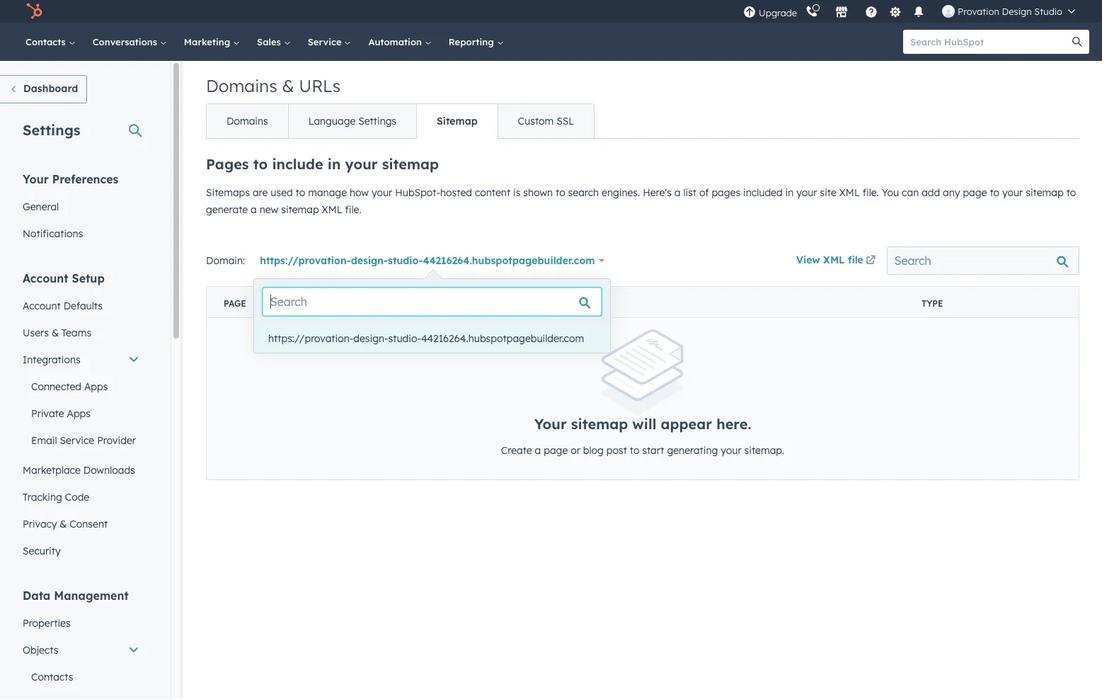 Task type: vqa. For each thing, say whether or not it's contained in the screenshot.
Jacob Simon icon
no



Task type: locate. For each thing, give the bounding box(es) containing it.
0 vertical spatial design-
[[351, 254, 388, 267]]

list
[[684, 186, 697, 199]]

1 vertical spatial design-
[[354, 332, 389, 345]]

menu containing provation design studio
[[742, 0, 1086, 23]]

https://provation-design-studio-44216264.hubspotpagebuilder.com button
[[254, 247, 612, 275]]

sitemaps are used to manage how your hubspot-hosted content is shown to search engines. here's a list of pages included in your site xml file. you can add any page to your sitemap to generate a new sitemap xml file.
[[206, 186, 1077, 216]]

a
[[675, 186, 681, 199], [251, 203, 257, 216], [535, 444, 541, 457]]

domains for domains
[[227, 115, 268, 128]]

https://provation-design-studio-44216264.hubspotpagebuilder.com inside dropdown button
[[260, 254, 595, 267]]

help image
[[866, 6, 878, 19]]

0 vertical spatial service
[[308, 36, 345, 47]]

0 vertical spatial xml
[[840, 186, 861, 199]]

a left new
[[251, 203, 257, 216]]

account up users
[[23, 300, 61, 312]]

contacts link down objects
[[14, 664, 148, 691]]

a left the 'list'
[[675, 186, 681, 199]]

properties
[[23, 617, 71, 630]]

0 horizontal spatial a
[[251, 203, 257, 216]]

design
[[1003, 6, 1033, 17]]

contacts down hubspot link
[[26, 36, 69, 47]]

xml down manage
[[322, 203, 343, 216]]

in up manage
[[328, 155, 341, 173]]

in right included
[[786, 186, 794, 199]]

to
[[253, 155, 268, 173], [296, 186, 306, 199], [556, 186, 566, 199], [991, 186, 1000, 199], [1067, 186, 1077, 199], [630, 444, 640, 457]]

studio-
[[388, 254, 423, 267], [389, 332, 421, 345]]

account setup element
[[14, 271, 148, 565]]

domain:
[[206, 254, 245, 267]]

1 vertical spatial a
[[251, 203, 257, 216]]

add
[[922, 186, 941, 199]]

search
[[569, 186, 599, 199]]

new
[[260, 203, 279, 216]]

hubspot-
[[395, 186, 441, 199]]

Search search field
[[887, 247, 1080, 275], [263, 288, 602, 316]]

xml right site
[[840, 186, 861, 199]]

0 vertical spatial contacts
[[26, 36, 69, 47]]

account for account setup
[[23, 271, 68, 285]]

apps up email service provider link
[[67, 407, 91, 420]]

provider
[[97, 434, 136, 447]]

domains down the domains & urls
[[227, 115, 268, 128]]

2 vertical spatial &
[[60, 518, 67, 531]]

1 vertical spatial file.
[[345, 203, 362, 216]]

contacts link
[[17, 23, 84, 61], [14, 664, 148, 691]]

& right privacy
[[60, 518, 67, 531]]

0 vertical spatial https://provation-
[[260, 254, 351, 267]]

sitemap link
[[417, 104, 498, 138]]

view xml file
[[797, 254, 864, 266]]

1 horizontal spatial your
[[535, 415, 567, 433]]

search search field up type
[[887, 247, 1080, 275]]

service up urls at the left top of the page
[[308, 36, 345, 47]]

0 horizontal spatial service
[[60, 434, 94, 447]]

contacts inside data management element
[[31, 671, 73, 684]]

reporting
[[449, 36, 497, 47]]

sitemap.
[[745, 444, 785, 457]]

file. down how
[[345, 203, 362, 216]]

1 horizontal spatial in
[[786, 186, 794, 199]]

https://provation-
[[260, 254, 351, 267], [268, 332, 354, 345]]

account up account defaults
[[23, 271, 68, 285]]

your sitemap will appear here.
[[535, 415, 752, 433]]

pages
[[712, 186, 741, 199]]

& left urls at the left top of the page
[[282, 75, 294, 96]]

file. left you
[[863, 186, 880, 199]]

private apps link
[[14, 400, 148, 427]]

apps inside "link"
[[67, 407, 91, 420]]

1 vertical spatial &
[[52, 327, 59, 339]]

security
[[23, 545, 61, 558]]

2 studio- from the top
[[389, 332, 421, 345]]

provation design studio
[[959, 6, 1063, 17]]

connected
[[31, 380, 81, 393]]

email service provider
[[31, 434, 136, 447]]

teams
[[62, 327, 91, 339]]

hubspot link
[[17, 3, 53, 20]]

file.
[[863, 186, 880, 199], [345, 203, 362, 216]]

search search field up https://provation-design-studio-44216264.hubspotpagebuilder.com button
[[263, 288, 602, 316]]

marketplaces image
[[836, 6, 849, 19]]

page
[[964, 186, 988, 199], [544, 444, 568, 457]]

your right how
[[372, 186, 393, 199]]

& for domains
[[282, 75, 294, 96]]

1 vertical spatial https://provation-design-studio-44216264.hubspotpagebuilder.com
[[268, 332, 585, 345]]

service down private apps "link"
[[60, 434, 94, 447]]

navigation
[[206, 103, 595, 139]]

search button
[[1066, 30, 1090, 54]]

1 vertical spatial account
[[23, 300, 61, 312]]

view xml file link
[[797, 251, 879, 270]]

0 vertical spatial domains
[[206, 75, 277, 96]]

domains up domains "link"
[[206, 75, 277, 96]]

0 vertical spatial https://provation-design-studio-44216264.hubspotpagebuilder.com
[[260, 254, 595, 267]]

private
[[31, 407, 64, 420]]

your left site
[[797, 186, 818, 199]]

included
[[744, 186, 783, 199]]

sales link
[[249, 23, 299, 61]]

1 vertical spatial your
[[535, 415, 567, 433]]

urls
[[299, 75, 341, 96]]

2 horizontal spatial &
[[282, 75, 294, 96]]

generating
[[668, 444, 719, 457]]

1 horizontal spatial settings
[[359, 115, 397, 128]]

hubspot image
[[26, 3, 43, 20]]

data management element
[[14, 588, 148, 699]]

settings link
[[887, 4, 905, 19]]

your down here.
[[721, 444, 742, 457]]

data
[[23, 589, 50, 603]]

1 vertical spatial search search field
[[263, 288, 602, 316]]

of
[[700, 186, 709, 199]]

notifications
[[23, 227, 83, 240]]

0 horizontal spatial in
[[328, 155, 341, 173]]

1 studio- from the top
[[388, 254, 423, 267]]

here.
[[717, 415, 752, 433]]

0 horizontal spatial &
[[52, 327, 59, 339]]

settings right language
[[359, 115, 397, 128]]

contacts
[[26, 36, 69, 47], [31, 671, 73, 684]]

search image
[[1073, 37, 1083, 47]]

menu
[[742, 0, 1086, 23]]

0 vertical spatial file.
[[863, 186, 880, 199]]

1 horizontal spatial page
[[964, 186, 988, 199]]

objects
[[23, 644, 58, 657]]

2 horizontal spatial a
[[675, 186, 681, 199]]

1 horizontal spatial search search field
[[887, 247, 1080, 275]]

will
[[633, 415, 657, 433]]

0 vertical spatial &
[[282, 75, 294, 96]]

link opens in a new window image
[[867, 256, 876, 266]]

0 vertical spatial apps
[[84, 380, 108, 393]]

44216264.hubspotpagebuilder.com
[[423, 254, 595, 267], [421, 332, 585, 345]]

0 vertical spatial page
[[964, 186, 988, 199]]

users & teams
[[23, 327, 91, 339]]

0 vertical spatial your
[[23, 172, 49, 186]]

dashboard
[[23, 82, 78, 95]]

ssl
[[557, 115, 575, 128]]

1 vertical spatial apps
[[67, 407, 91, 420]]

studio- inside dropdown button
[[388, 254, 423, 267]]

1 horizontal spatial service
[[308, 36, 345, 47]]

1 vertical spatial contacts
[[31, 671, 73, 684]]

sitemap
[[382, 155, 439, 173], [1027, 186, 1065, 199], [281, 203, 319, 216], [572, 415, 629, 433]]

1 vertical spatial domains
[[227, 115, 268, 128]]

contacts down objects
[[31, 671, 73, 684]]

page inside sitemaps are used to manage how your hubspot-hosted content is shown to search engines. here's a list of pages included in your site xml file. you can add any page to your sitemap to generate a new sitemap xml file.
[[964, 186, 988, 199]]

page right any
[[964, 186, 988, 199]]

0 horizontal spatial search search field
[[263, 288, 602, 316]]

privacy
[[23, 518, 57, 531]]

create
[[501, 444, 533, 457]]

start
[[643, 444, 665, 457]]

1 account from the top
[[23, 271, 68, 285]]

0 vertical spatial a
[[675, 186, 681, 199]]

1 horizontal spatial &
[[60, 518, 67, 531]]

xml left file
[[824, 254, 846, 266]]

domains inside "link"
[[227, 115, 268, 128]]

0 vertical spatial account
[[23, 271, 68, 285]]

0 vertical spatial 44216264.hubspotpagebuilder.com
[[423, 254, 595, 267]]

1 vertical spatial 44216264.hubspotpagebuilder.com
[[421, 332, 585, 345]]

1 vertical spatial https://provation-
[[268, 332, 354, 345]]

1 vertical spatial service
[[60, 434, 94, 447]]

1 vertical spatial studio-
[[389, 332, 421, 345]]

xml
[[840, 186, 861, 199], [322, 203, 343, 216], [824, 254, 846, 266]]

https://provation- inside button
[[268, 332, 354, 345]]

domains
[[206, 75, 277, 96], [227, 115, 268, 128]]

account for account defaults
[[23, 300, 61, 312]]

search search field inside https://provation-design-studio-44216264.hubspotpagebuilder.com "field"
[[263, 288, 602, 316]]

0 vertical spatial studio-
[[388, 254, 423, 267]]

apps up private apps "link"
[[84, 380, 108, 393]]

dashboard link
[[0, 75, 87, 103]]

& right users
[[52, 327, 59, 339]]

0 vertical spatial in
[[328, 155, 341, 173]]

marketplace downloads
[[23, 464, 135, 477]]

a right create
[[535, 444, 541, 457]]

engines.
[[602, 186, 641, 199]]

page left or
[[544, 444, 568, 457]]

how
[[350, 186, 369, 199]]

2 account from the top
[[23, 300, 61, 312]]

custom ssl link
[[498, 104, 594, 138]]

1 vertical spatial in
[[786, 186, 794, 199]]

integrations button
[[14, 346, 148, 373]]

manage
[[308, 186, 347, 199]]

settings down dashboard
[[23, 121, 80, 139]]

2 vertical spatial a
[[535, 444, 541, 457]]

contacts link down hubspot link
[[17, 23, 84, 61]]

settings
[[359, 115, 397, 128], [23, 121, 80, 139]]

0 horizontal spatial settings
[[23, 121, 80, 139]]

design- inside button
[[354, 332, 389, 345]]

1 vertical spatial page
[[544, 444, 568, 457]]

0 horizontal spatial your
[[23, 172, 49, 186]]



Task type: describe. For each thing, give the bounding box(es) containing it.
https://provation-design-studio-44216264.hubspotpagebuilder.com button
[[254, 324, 611, 353]]

custom ssl
[[518, 115, 575, 128]]

https://provation- inside dropdown button
[[260, 254, 351, 267]]

service inside "link"
[[308, 36, 345, 47]]

0 vertical spatial contacts link
[[17, 23, 84, 61]]

post
[[607, 444, 628, 457]]

hosted
[[441, 186, 472, 199]]

data management
[[23, 589, 129, 603]]

apps for private apps
[[67, 407, 91, 420]]

sitemap
[[437, 115, 478, 128]]

help button
[[860, 0, 884, 23]]

marketing
[[184, 36, 233, 47]]

tracking
[[23, 491, 62, 504]]

shown
[[524, 186, 553, 199]]

language settings link
[[288, 104, 417, 138]]

create a page or blog post to start generating your sitemap.
[[501, 444, 785, 457]]

language
[[309, 115, 356, 128]]

sales
[[257, 36, 284, 47]]

security link
[[14, 538, 148, 565]]

can
[[903, 186, 920, 199]]

general link
[[14, 193, 148, 220]]

account defaults
[[23, 300, 103, 312]]

provation design studio button
[[934, 0, 1085, 23]]

2 vertical spatial xml
[[824, 254, 846, 266]]

in inside sitemaps are used to manage how your hubspot-hosted content is shown to search engines. here's a list of pages included in your site xml file. you can add any page to your sitemap to generate a new sitemap xml file.
[[786, 186, 794, 199]]

1 horizontal spatial a
[[535, 444, 541, 457]]

domains for domains & urls
[[206, 75, 277, 96]]

account setup
[[23, 271, 105, 285]]

pages to include in your sitemap
[[206, 155, 439, 173]]

users
[[23, 327, 49, 339]]

& for users
[[52, 327, 59, 339]]

44216264.hubspotpagebuilder.com inside https://provation-design-studio-44216264.hubspotpagebuilder.com button
[[421, 332, 585, 345]]

pages
[[206, 155, 249, 173]]

or
[[571, 444, 581, 457]]

properties link
[[14, 610, 148, 637]]

provation
[[959, 6, 1000, 17]]

https://provation-design-studio-44216264.hubspotpagebuilder.com list box
[[254, 324, 611, 353]]

tracking code
[[23, 491, 89, 504]]

1 vertical spatial contacts link
[[14, 664, 148, 691]]

users & teams link
[[14, 319, 148, 346]]

email service provider link
[[14, 427, 148, 454]]

tracking code link
[[14, 484, 148, 511]]

automation
[[369, 36, 425, 47]]

domains & urls
[[206, 75, 341, 96]]

calling icon image
[[806, 6, 819, 18]]

your right any
[[1003, 186, 1024, 199]]

connected apps link
[[14, 373, 148, 400]]

generate
[[206, 203, 248, 216]]

custom
[[518, 115, 554, 128]]

your for your preferences
[[23, 172, 49, 186]]

any
[[944, 186, 961, 199]]

studio- inside button
[[389, 332, 421, 345]]

notifications link
[[14, 220, 148, 247]]

design- inside dropdown button
[[351, 254, 388, 267]]

language settings
[[309, 115, 397, 128]]

integrations
[[23, 353, 81, 366]]

blog
[[584, 444, 604, 457]]

file
[[849, 254, 864, 266]]

objects button
[[14, 637, 148, 664]]

your preferences element
[[14, 171, 148, 247]]

apps for connected apps
[[84, 380, 108, 393]]

marketplace downloads link
[[14, 457, 148, 484]]

downloads
[[83, 464, 135, 477]]

service inside account setup element
[[60, 434, 94, 447]]

reporting link
[[440, 23, 513, 61]]

defaults
[[64, 300, 103, 312]]

marketplace
[[23, 464, 81, 477]]

1 horizontal spatial file.
[[863, 186, 880, 199]]

appear
[[661, 415, 713, 433]]

Search HubSpot search field
[[904, 30, 1077, 54]]

0 horizontal spatial page
[[544, 444, 568, 457]]

privacy & consent
[[23, 518, 108, 531]]

marketing link
[[176, 23, 249, 61]]

you
[[882, 186, 900, 199]]

conversations link
[[84, 23, 176, 61]]

calling icon button
[[801, 2, 825, 21]]

upgrade image
[[744, 6, 757, 19]]

consent
[[70, 518, 108, 531]]

https://provation-design-studio-44216264.hubspotpagebuilder.com inside button
[[268, 332, 585, 345]]

link opens in a new window image
[[867, 253, 876, 270]]

44216264.hubspotpagebuilder.com inside https://provation-design-studio-44216264.hubspotpagebuilder.com dropdown button
[[423, 254, 595, 267]]

include
[[272, 155, 324, 173]]

private apps
[[31, 407, 91, 420]]

0 vertical spatial search search field
[[887, 247, 1080, 275]]

https://provation-design-studio-44216264.hubspotpagebuilder.com field
[[254, 279, 611, 353]]

navigation containing domains
[[206, 103, 595, 139]]

email
[[31, 434, 57, 447]]

james peterson image
[[943, 5, 956, 18]]

notifications image
[[913, 6, 926, 19]]

your up how
[[345, 155, 378, 173]]

content
[[475, 186, 511, 199]]

settings inside navigation
[[359, 115, 397, 128]]

code
[[65, 491, 89, 504]]

used
[[271, 186, 293, 199]]

privacy & consent link
[[14, 511, 148, 538]]

account defaults link
[[14, 293, 148, 319]]

connected apps
[[31, 380, 108, 393]]

studio
[[1035, 6, 1063, 17]]

upgrade
[[759, 7, 798, 18]]

general
[[23, 200, 59, 213]]

automation link
[[360, 23, 440, 61]]

1 vertical spatial xml
[[322, 203, 343, 216]]

settings image
[[889, 6, 902, 19]]

domains link
[[207, 104, 288, 138]]

& for privacy
[[60, 518, 67, 531]]

conversations
[[93, 36, 160, 47]]

type
[[922, 298, 944, 309]]

notifications button
[[908, 0, 932, 23]]

page
[[224, 298, 246, 309]]

your preferences
[[23, 172, 119, 186]]

marketplaces button
[[827, 0, 857, 23]]

your for your sitemap will appear here.
[[535, 415, 567, 433]]

0 horizontal spatial file.
[[345, 203, 362, 216]]

here's
[[643, 186, 672, 199]]

is
[[514, 186, 521, 199]]



